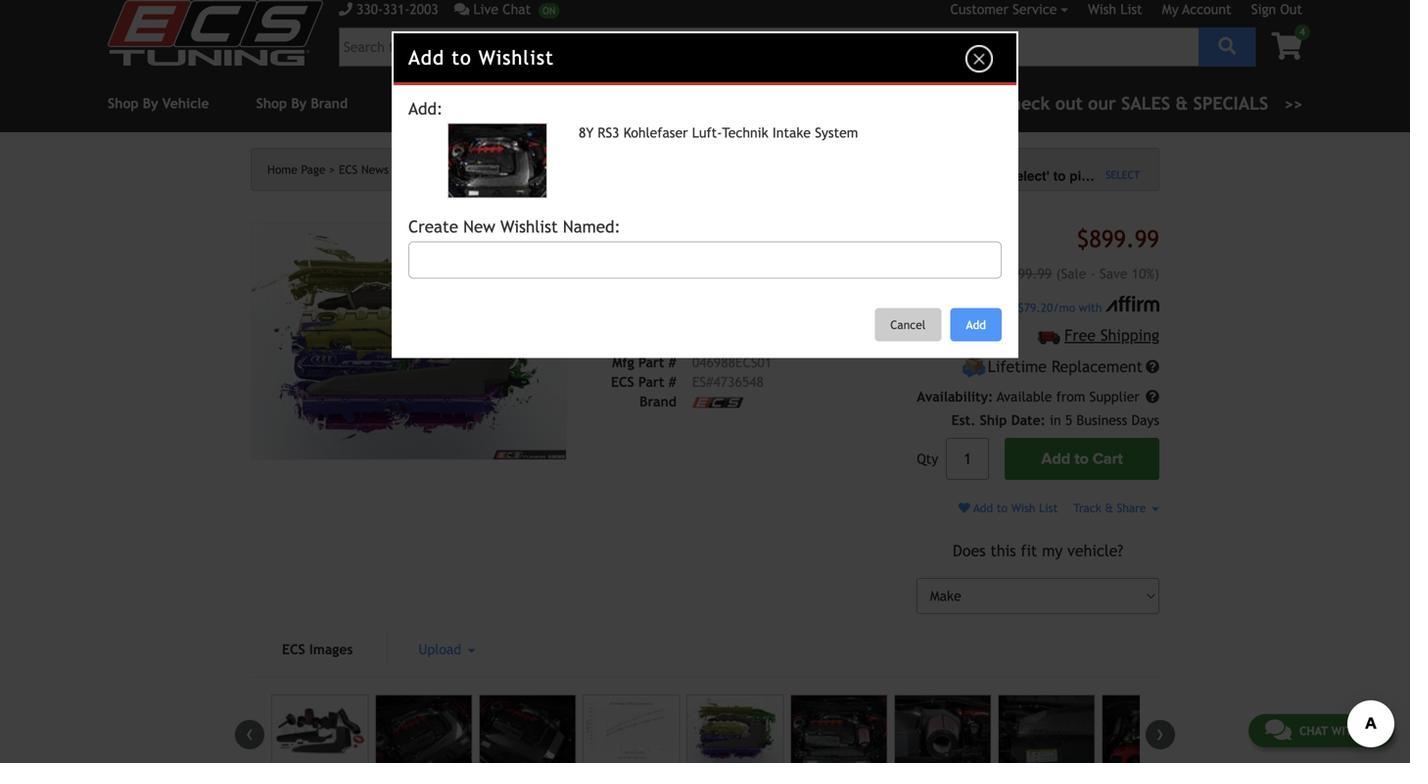 Task type: describe. For each thing, give the bounding box(es) containing it.
intake for 8y rs3 kohlefaser luft-technik intake system
[[773, 125, 811, 141]]

days
[[1132, 413, 1160, 428]]

1 part from the top
[[639, 355, 665, 370]]

available
[[998, 389, 1053, 405]]

shop by brand link
[[256, 96, 348, 111]]

to left pick
[[1054, 169, 1066, 184]]

free shipping image
[[1038, 331, 1061, 344]]

system for 8y rs3 kohlefaser luft- technik intake system
[[766, 247, 844, 275]]

4 link
[[1257, 25, 1311, 62]]

or as low as $79.20/mo with  - affirm financing (opens in modal) element
[[917, 299, 1160, 317]]

intake for 8y rs3 kohlefaser luft- technik intake system
[[691, 247, 759, 275]]

chat with us link
[[1249, 714, 1395, 748]]

brand for shop by brand
[[311, 96, 348, 111]]

free
[[1065, 326, 1096, 345]]

the
[[645, 311, 666, 327]]

sales & specials link
[[1001, 90, 1303, 117]]

add:
[[409, 99, 443, 119]]

chat with us
[[1300, 724, 1379, 738]]

out
[[1281, 1, 1303, 17]]

supplier
[[1090, 389, 1140, 405]]

phone image
[[339, 2, 353, 16]]

wishlist for new
[[501, 217, 558, 237]]

date:
[[1012, 413, 1046, 428]]

question circle image
[[1146, 360, 1160, 374]]

fit
[[1021, 542, 1038, 560]]

luft- for 8y rs3 kohlefaser luft-technik intake system
[[693, 125, 723, 141]]

account
[[1183, 1, 1232, 17]]

10%)
[[1132, 266, 1160, 282]]

select
[[1106, 169, 1141, 181]]

by for clearance
[[430, 96, 445, 111]]

new 8y rs3 forced induction upgrades link
[[402, 163, 617, 176]]

flow increase of over 25% compared to stock and all the added turbo noises!
[[599, 292, 876, 327]]

5
[[1066, 413, 1073, 428]]

this
[[991, 542, 1017, 560]]

from
[[1057, 389, 1086, 405]]

$
[[1018, 301, 1025, 314]]

0 horizontal spatial rs3
[[445, 163, 463, 176]]

sales
[[1122, 93, 1171, 114]]

and
[[599, 311, 621, 327]]

turbo
[[712, 311, 746, 327]]

rs3 for 8y rs3 kohlefaser luft-technik intake system
[[598, 125, 620, 141]]

est. ship date: in 5 business days
[[952, 413, 1160, 428]]

free shipping
[[1065, 326, 1160, 345]]

clearance
[[450, 96, 513, 111]]

2 as from the left
[[1004, 301, 1015, 314]]

vehicle?
[[1068, 542, 1124, 560]]

330-331-2003
[[357, 1, 439, 17]]

create new wishlist named:
[[409, 217, 621, 237]]

8y rs3 kohlefaser luft-technik intake system
[[579, 125, 859, 141]]

$999.99
[[1004, 266, 1053, 282]]

live
[[474, 1, 499, 17]]

home page
[[267, 163, 326, 176]]

by for brand
[[291, 96, 307, 111]]

8y rs3 kohlefaser luft- technik intake system
[[599, 221, 858, 275]]

ship
[[980, 413, 1008, 428]]

named:
[[563, 217, 621, 237]]

stock
[[844, 292, 876, 307]]

pick
[[1070, 169, 1097, 184]]

330-331-2003 link
[[339, 0, 439, 20]]

-
[[1091, 266, 1096, 282]]

shop for shop by brand
[[256, 96, 287, 111]]

es#
[[693, 374, 714, 390]]

to for add to cart
[[1075, 450, 1089, 468]]

business
[[1077, 413, 1128, 428]]

or
[[953, 301, 964, 314]]

new inside "add to wishlist" document
[[464, 217, 496, 237]]

rs3 for 8y rs3 kohlefaser luft- technik intake system
[[633, 221, 674, 249]]

es# 4736548 brand
[[640, 374, 764, 409]]

331-
[[383, 1, 410, 17]]

ecs for ecs images
[[282, 642, 305, 657]]

shop by clearance link
[[395, 96, 513, 111]]

over
[[704, 292, 731, 307]]

select link
[[1106, 167, 1141, 183]]

1 horizontal spatial list
[[1121, 1, 1143, 17]]

25%
[[736, 292, 758, 307]]

search image
[[1219, 37, 1237, 55]]

to for add to wishlist
[[452, 46, 472, 69]]

1 vertical spatial 8y
[[428, 163, 441, 176]]

please
[[935, 169, 977, 184]]

cancel
[[891, 318, 926, 332]]

est.
[[952, 413, 976, 428]]

increase
[[632, 292, 683, 307]]

2003
[[410, 1, 439, 17]]

images
[[310, 642, 353, 657]]

sign out
[[1252, 1, 1303, 17]]

046988ecs01
[[693, 355, 772, 370]]

lifetime replacement
[[988, 358, 1143, 376]]



Task type: locate. For each thing, give the bounding box(es) containing it.
1 vertical spatial wish
[[1012, 501, 1036, 515]]

0 vertical spatial #
[[669, 355, 677, 370]]

or as low as $ 79.20 /mo with
[[953, 301, 1106, 314]]

wishlist down induction
[[501, 217, 558, 237]]

0 horizontal spatial new
[[402, 163, 425, 176]]

wish up fit
[[1012, 501, 1036, 515]]

my
[[1043, 542, 1063, 560]]

with
[[1079, 301, 1103, 314], [1332, 724, 1361, 738]]

sales & specials
[[1122, 93, 1269, 114]]

system inside "add to wishlist" document
[[815, 125, 859, 141]]

chat
[[503, 1, 531, 17], [1300, 724, 1329, 738]]

#
[[669, 355, 677, 370], [669, 374, 677, 390]]

low
[[982, 301, 1000, 314]]

330-
[[357, 1, 383, 17]]

8y up flow
[[599, 221, 627, 249]]

list
[[1121, 1, 1143, 17], [1040, 501, 1058, 515]]

1 horizontal spatial intake
[[773, 125, 811, 141]]

0 vertical spatial chat
[[503, 1, 531, 17]]

2 # from the top
[[669, 374, 677, 390]]

1 vertical spatial wishlist
[[501, 217, 558, 237]]

us
[[1365, 724, 1379, 738]]

kohlefaser for 8y rs3 kohlefaser luft- technik intake system
[[681, 221, 798, 249]]

1 horizontal spatial technik
[[722, 125, 769, 141]]

part down "mfg part #" at top left
[[639, 374, 665, 390]]

1 horizontal spatial chat
[[1300, 724, 1329, 738]]

system inside 8y rs3 kohlefaser luft- technik intake system
[[766, 247, 844, 275]]

(sale
[[1057, 266, 1087, 282]]

kohlefaser inside 8y rs3 kohlefaser luft- technik intake system
[[681, 221, 798, 249]]

a
[[1101, 169, 1108, 184]]

0 vertical spatial luft-
[[693, 125, 723, 141]]

8y up the upgrades
[[579, 125, 594, 141]]

add right heart image
[[974, 501, 994, 515]]

1 vertical spatial kohlefaser
[[681, 221, 798, 249]]

replacement
[[1052, 358, 1143, 376]]

of
[[687, 292, 700, 307]]

1 horizontal spatial with
[[1332, 724, 1361, 738]]

to inside flow increase of over 25% compared to stock and all the added turbo noises!
[[827, 292, 840, 307]]

/mo
[[1054, 301, 1076, 314]]

induction
[[506, 163, 555, 176]]

rs3 inside "add to wishlist" document
[[598, 125, 620, 141]]

wish list link
[[1089, 1, 1143, 17]]

1 vertical spatial rs3
[[445, 163, 463, 176]]

kohlefaser for 8y rs3 kohlefaser luft-technik intake system
[[624, 125, 688, 141]]

0 horizontal spatial by
[[291, 96, 307, 111]]

technik for 8y rs3 kohlefaser luft-technik intake system
[[722, 125, 769, 141]]

add for add to wishlist
[[409, 46, 445, 69]]

wishlist for to
[[479, 46, 555, 69]]

rs3 right named:
[[633, 221, 674, 249]]

add to wishlist document
[[392, 31, 1019, 358]]

2 horizontal spatial 8y
[[599, 221, 627, 249]]

1 vertical spatial intake
[[691, 247, 759, 275]]

0 horizontal spatial shop
[[256, 96, 287, 111]]

1 vertical spatial #
[[669, 374, 677, 390]]

by up home page link
[[291, 96, 307, 111]]

cancel button
[[875, 308, 942, 342]]

1 vertical spatial brand
[[640, 394, 677, 409]]

046988ecs01 ecs part #
[[611, 355, 772, 390]]

ecs left the images
[[282, 642, 305, 657]]

home
[[267, 163, 298, 176]]

to up "shop by clearance" link
[[452, 46, 472, 69]]

add to wishlist
[[409, 46, 555, 69]]

es#4736548 - 046988ecs01 - 8y rs3 kohlefaser luft-technik intake system - flow increase of over 25% compared to stock and all the added turbo noises! - ecs - audi image
[[251, 222, 567, 460], [271, 695, 369, 763], [375, 695, 473, 763], [479, 695, 576, 763], [583, 695, 680, 763], [687, 695, 784, 763], [791, 695, 888, 763], [895, 695, 992, 763], [998, 695, 1096, 763], [1102, 695, 1200, 763]]

add down est. ship date: in 5 business days
[[1042, 450, 1071, 468]]

noises!
[[750, 311, 793, 327]]

# up the es# 4736548 brand
[[669, 355, 677, 370]]

specials
[[1194, 93, 1269, 114]]

8y for 8y rs3 kohlefaser luft-technik intake system
[[579, 125, 594, 141]]

technik inside "add to wishlist" document
[[722, 125, 769, 141]]

0 vertical spatial rs3
[[598, 125, 620, 141]]

mfg part #
[[612, 355, 677, 370]]

new right news
[[402, 163, 425, 176]]

availability: available from supplier
[[917, 389, 1144, 405]]

1 vertical spatial with
[[1332, 724, 1361, 738]]

0 horizontal spatial wish
[[1012, 501, 1036, 515]]

qty
[[917, 451, 939, 467]]

brand
[[311, 96, 348, 111], [640, 394, 677, 409]]

1 vertical spatial luft-
[[805, 221, 858, 249]]

live chat link
[[454, 0, 560, 20]]

brand inside the es# 4736548 brand
[[640, 394, 677, 409]]

wish list
[[1089, 1, 1143, 17]]

8y left forced
[[428, 163, 441, 176]]

to right heart image
[[997, 501, 1008, 515]]

technik inside 8y rs3 kohlefaser luft- technik intake system
[[599, 247, 684, 275]]

chat left "us"
[[1300, 724, 1329, 738]]

this product is lifetime replacement eligible image
[[962, 355, 987, 379]]

0 vertical spatial technik
[[722, 125, 769, 141]]

ecs inside 046988ecs01 ecs part #
[[611, 374, 635, 390]]

kohlefaser inside "add to wishlist" document
[[624, 125, 688, 141]]

2 horizontal spatial ecs
[[611, 374, 635, 390]]

vehicle
[[1112, 169, 1157, 184]]

tap
[[981, 169, 1001, 184]]

brand for es# 4736548 brand
[[640, 394, 677, 409]]

ecs image
[[693, 397, 744, 408]]

899.99
[[1090, 225, 1160, 253]]

shop left clearance
[[395, 96, 426, 111]]

2 vertical spatial 8y
[[599, 221, 627, 249]]

new 8y rs3 forced induction upgrades
[[402, 163, 608, 176]]

0 vertical spatial brand
[[311, 96, 348, 111]]

2 vertical spatial ecs
[[282, 642, 305, 657]]

ecs down mfg on the left of page
[[611, 374, 635, 390]]

1 vertical spatial system
[[766, 247, 844, 275]]

1 horizontal spatial new
[[464, 217, 496, 237]]

wishlist down live chat "link" on the top of page
[[479, 46, 555, 69]]

mfg
[[612, 355, 635, 370]]

1 horizontal spatial shop
[[395, 96, 426, 111]]

my account link
[[1163, 1, 1232, 17]]

new right 'create'
[[464, 217, 496, 237]]

0 horizontal spatial with
[[1079, 301, 1103, 314]]

to inside document
[[452, 46, 472, 69]]

part right mfg on the left of page
[[639, 355, 665, 370]]

create
[[409, 217, 459, 237]]

chat inside live chat "link"
[[503, 1, 531, 17]]

0 horizontal spatial 8y
[[428, 163, 441, 176]]

add
[[409, 46, 445, 69], [967, 318, 987, 332], [1042, 450, 1071, 468], [974, 501, 994, 515]]

1 by from the left
[[291, 96, 307, 111]]

2 by from the left
[[430, 96, 445, 111]]

luft- for 8y rs3 kohlefaser luft- technik intake system
[[805, 221, 858, 249]]

4
[[1300, 26, 1306, 37]]

to left cart
[[1075, 450, 1089, 468]]

upgrades
[[559, 163, 608, 176]]

4736548
[[714, 374, 764, 390]]

0 horizontal spatial ecs
[[282, 642, 305, 657]]

2 horizontal spatial rs3
[[633, 221, 674, 249]]

1 # from the top
[[669, 355, 677, 370]]

with left "us"
[[1332, 724, 1361, 738]]

0 vertical spatial system
[[815, 125, 859, 141]]

1 horizontal spatial 8y
[[579, 125, 594, 141]]

1 horizontal spatial by
[[430, 96, 445, 111]]

sign out link
[[1252, 1, 1303, 17]]

ecs tuning image
[[108, 0, 323, 66]]

sign
[[1252, 1, 1277, 17]]

add down 2003
[[409, 46, 445, 69]]

1 vertical spatial part
[[639, 374, 665, 390]]

forced
[[467, 163, 503, 176]]

added
[[670, 311, 708, 327]]

comments image
[[454, 2, 470, 16]]

0 horizontal spatial as
[[967, 301, 978, 314]]

list left my
[[1121, 1, 1143, 17]]

shop by clearance
[[395, 96, 513, 111]]

brand up "page"
[[311, 96, 348, 111]]

0 vertical spatial new
[[402, 163, 425, 176]]

1 horizontal spatial wish
[[1089, 1, 1117, 17]]

0 vertical spatial kohlefaser
[[624, 125, 688, 141]]

8y
[[579, 125, 594, 141], [428, 163, 441, 176], [599, 221, 627, 249]]

# inside 046988ecs01 ecs part #
[[669, 374, 677, 390]]

rs3 inside 8y rs3 kohlefaser luft- technik intake system
[[633, 221, 674, 249]]

technik for 8y rs3 kohlefaser luft- technik intake system
[[599, 247, 684, 275]]

intake inside 8y rs3 kohlefaser luft- technik intake system
[[691, 247, 759, 275]]

0 vertical spatial part
[[639, 355, 665, 370]]

1 vertical spatial ecs
[[611, 374, 635, 390]]

rs3 left forced
[[445, 163, 463, 176]]

add to cart
[[1042, 450, 1124, 468]]

shop
[[256, 96, 287, 111], [395, 96, 426, 111]]

add for add to wish list
[[974, 501, 994, 515]]

shop for shop by clearance
[[395, 96, 426, 111]]

1 horizontal spatial rs3
[[598, 125, 620, 141]]

'select'
[[1005, 169, 1050, 184]]

0 vertical spatial with
[[1079, 301, 1103, 314]]

0 horizontal spatial intake
[[691, 247, 759, 275]]

1 horizontal spatial ecs
[[339, 163, 358, 176]]

1 horizontal spatial brand
[[640, 394, 677, 409]]

page
[[301, 163, 326, 176]]

0 vertical spatial intake
[[773, 125, 811, 141]]

add for add
[[967, 318, 987, 332]]

as
[[967, 301, 978, 314], [1004, 301, 1015, 314]]

shop up home
[[256, 96, 287, 111]]

1 vertical spatial technik
[[599, 247, 684, 275]]

8y for 8y rs3 kohlefaser luft- technik intake system
[[599, 221, 627, 249]]

2 part from the top
[[639, 374, 665, 390]]

rs3 up the upgrades
[[598, 125, 620, 141]]

system for 8y rs3 kohlefaser luft-technik intake system
[[815, 125, 859, 141]]

availability:
[[917, 389, 994, 405]]

kohlefaser
[[624, 125, 688, 141], [681, 221, 798, 249]]

1 shop from the left
[[256, 96, 287, 111]]

by left clearance
[[430, 96, 445, 111]]

0 vertical spatial 8y
[[579, 125, 594, 141]]

as right or
[[967, 301, 978, 314]]

shipping
[[1101, 326, 1160, 345]]

to left stock
[[827, 292, 840, 307]]

ecs
[[339, 163, 358, 176], [611, 374, 635, 390], [282, 642, 305, 657]]

0 horizontal spatial technik
[[599, 247, 684, 275]]

to for add to wish list
[[997, 501, 1008, 515]]

0 vertical spatial wishlist
[[479, 46, 555, 69]]

1 vertical spatial new
[[464, 217, 496, 237]]

0 horizontal spatial chat
[[503, 1, 531, 17]]

part inside 046988ecs01 ecs part #
[[639, 374, 665, 390]]

chat right live
[[503, 1, 531, 17]]

save
[[1100, 266, 1128, 282]]

luft- inside "add to wishlist" document
[[693, 125, 723, 141]]

1 horizontal spatial luft-
[[805, 221, 858, 249]]

my
[[1163, 1, 1179, 17]]

add for add to cart
[[1042, 450, 1071, 468]]

2 shop from the left
[[395, 96, 426, 111]]

to inside button
[[1075, 450, 1089, 468]]

ecs for ecs news
[[339, 163, 358, 176]]

ecs news
[[339, 163, 389, 176]]

1 horizontal spatial as
[[1004, 301, 1015, 314]]

flow
[[599, 292, 628, 307]]

79.20
[[1025, 301, 1054, 314]]

question circle image
[[1146, 390, 1160, 404]]

0 vertical spatial wish
[[1089, 1, 1117, 17]]

0 horizontal spatial luft-
[[693, 125, 723, 141]]

luft- inside 8y rs3 kohlefaser luft- technik intake system
[[805, 221, 858, 249]]

chat inside chat with us link
[[1300, 724, 1329, 738]]

0 horizontal spatial list
[[1040, 501, 1058, 515]]

heart image
[[959, 502, 971, 514]]

shop by brand
[[256, 96, 348, 111]]

does this fit my vehicle?
[[953, 542, 1124, 560]]

2 vertical spatial rs3
[[633, 221, 674, 249]]

intake inside "add to wishlist" document
[[773, 125, 811, 141]]

8y inside 8y rs3 kohlefaser luft- technik intake system
[[599, 221, 627, 249]]

$999.99 (sale - save 10%)
[[1004, 266, 1160, 282]]

1 as from the left
[[967, 301, 978, 314]]

to
[[452, 46, 472, 69], [1054, 169, 1066, 184], [827, 292, 840, 307], [1075, 450, 1089, 468], [997, 501, 1008, 515]]

0 horizontal spatial brand
[[311, 96, 348, 111]]

as left "$"
[[1004, 301, 1015, 314]]

brand down "mfg part #" at top left
[[640, 394, 677, 409]]

0 vertical spatial ecs
[[339, 163, 358, 176]]

ecs left news
[[339, 163, 358, 176]]

add button
[[951, 308, 1002, 342]]

1 vertical spatial chat
[[1300, 724, 1329, 738]]

add down low
[[967, 318, 987, 332]]

does
[[953, 542, 986, 560]]

0 vertical spatial list
[[1121, 1, 1143, 17]]

all
[[625, 311, 641, 327]]

with right /mo
[[1079, 301, 1103, 314]]

8y inside "add to wishlist" document
[[579, 125, 594, 141]]

1 vertical spatial list
[[1040, 501, 1058, 515]]

intake
[[773, 125, 811, 141], [691, 247, 759, 275]]

# left es#
[[669, 374, 677, 390]]

None text field
[[409, 241, 1002, 279], [947, 438, 990, 480], [409, 241, 1002, 279], [947, 438, 990, 480]]

wish left my
[[1089, 1, 1117, 17]]

in
[[1050, 413, 1062, 428]]

list up my
[[1040, 501, 1058, 515]]

ecs images link
[[251, 630, 384, 669]]



Task type: vqa. For each thing, say whether or not it's contained in the screenshot.
We are hosting our biggest show ever: June 29th & 30th image
no



